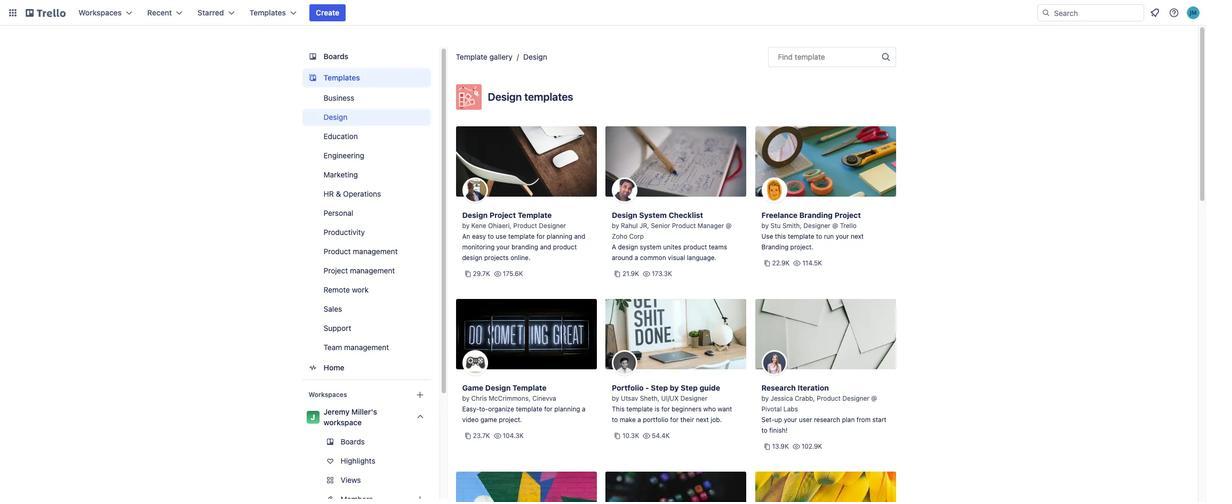Task type: locate. For each thing, give the bounding box(es) containing it.
0 vertical spatial next
[[851, 233, 864, 241]]

management down productivity link
[[353, 247, 398, 256]]

stu
[[771, 222, 781, 230]]

home link
[[302, 359, 431, 378]]

design link down business link
[[302, 109, 431, 126]]

corp
[[630, 233, 644, 241]]

designer inside design project template by kene ohiaeri, product designer an easy to use template for planning and monitoring your branding and product design projects online.
[[539, 222, 566, 230]]

1 horizontal spatial project.
[[791, 243, 814, 251]]

design down monitoring
[[463, 254, 483, 262]]

education link
[[302, 128, 431, 145]]

create a workspace image
[[414, 389, 427, 402]]

template left gallery
[[456, 52, 488, 61]]

0 horizontal spatial next
[[696, 416, 709, 424]]

product
[[553, 243, 577, 251], [684, 243, 707, 251]]

project. inside game design template by chris mccrimmons, cinevva easy-to-organize template for planning a video game project.
[[499, 416, 522, 424]]

2 vertical spatial a
[[638, 416, 642, 424]]

checklist
[[669, 211, 704, 220]]

1 vertical spatial forward image
[[429, 494, 442, 503]]

design inside design project template by kene ohiaeri, product designer an easy to use template for planning and monitoring your branding and product design projects online.
[[463, 211, 488, 220]]

an
[[463, 233, 471, 241]]

1 horizontal spatial step
[[681, 384, 698, 393]]

template up cinevva
[[513, 384, 547, 393]]

by up this
[[612, 395, 620, 403]]

@ inside research iteration by jessica crabb, product designer @ pivotal labs set-up your user research plan from start to finish!
[[872, 395, 878, 403]]

team
[[324, 343, 342, 352]]

and left zoho
[[575, 233, 586, 241]]

chris
[[472, 395, 487, 403]]

by for stu
[[762, 222, 769, 230]]

iteration
[[798, 384, 829, 393]]

miller's
[[352, 408, 377, 417]]

management for team management
[[344, 343, 389, 352]]

0 horizontal spatial your
[[497, 243, 510, 251]]

productivity link
[[302, 224, 431, 241]]

workspaces
[[78, 8, 122, 17], [309, 391, 347, 399]]

boards link up highlights link
[[302, 434, 431, 451]]

j
[[311, 413, 315, 422]]

design inside game design template by chris mccrimmons, cinevva easy-to-organize template for planning a video game project.
[[486, 384, 511, 393]]

portfolio - step by step guide by utsav sheth, ui/ux designer this template is for beginners who want to make a portfolio for their next job.
[[612, 384, 733, 424]]

jeremy miller's workspace
[[324, 408, 377, 428]]

to left use
[[488, 233, 494, 241]]

planning inside game design template by chris mccrimmons, cinevva easy-to-organize template for planning a video game project.
[[555, 406, 581, 414]]

designer inside freelance branding project by stu smith, designer @ trello use this template to run your next branding project.
[[804, 222, 831, 230]]

1 horizontal spatial your
[[784, 416, 798, 424]]

management down product management "link"
[[350, 266, 395, 275]]

product up branding
[[514, 222, 538, 230]]

by left "stu" at right
[[762, 222, 769, 230]]

jeremy miller (jeremymiller198) image
[[1188, 6, 1200, 19]]

visual
[[668, 254, 686, 262]]

to inside research iteration by jessica crabb, product designer @ pivotal labs set-up your user research plan from start to finish!
[[762, 427, 768, 435]]

104.3k
[[503, 432, 524, 440]]

system
[[640, 211, 667, 220]]

0 vertical spatial templates
[[250, 8, 286, 17]]

your down the trello
[[836, 233, 850, 241]]

freelance
[[762, 211, 798, 220]]

product up 'language.'
[[684, 243, 707, 251]]

this
[[612, 406, 625, 414]]

@ up run
[[833, 222, 839, 230]]

support
[[324, 324, 351, 333]]

who
[[704, 406, 716, 414]]

template inside freelance branding project by stu smith, designer @ trello use this template to run your next branding project.
[[788, 233, 815, 241]]

for down cinevva
[[545, 406, 553, 414]]

0 vertical spatial design
[[618, 243, 639, 251]]

@ right manager
[[726, 222, 732, 230]]

0 horizontal spatial project.
[[499, 416, 522, 424]]

product down iteration
[[817, 395, 841, 403]]

1 vertical spatial design
[[463, 254, 483, 262]]

2 boards link from the top
[[302, 434, 431, 451]]

product inside design system checklist by rahul jr, senior product manager @ zoho corp a design system unites product teams around a common visual language.
[[672, 222, 696, 230]]

design inside design project template by kene ohiaeri, product designer an easy to use template for planning and monitoring your branding and product design projects online.
[[463, 254, 483, 262]]

easy-
[[463, 406, 479, 414]]

0 vertical spatial forward image
[[429, 475, 442, 487]]

step left guide
[[681, 384, 698, 393]]

1 boards link from the top
[[302, 47, 431, 66]]

by inside freelance branding project by stu smith, designer @ trello use this template to run your next branding project.
[[762, 222, 769, 230]]

product inside design system checklist by rahul jr, senior product manager @ zoho corp a design system unites product teams around a common visual language.
[[684, 243, 707, 251]]

by inside game design template by chris mccrimmons, cinevva easy-to-organize template for planning a video game project.
[[463, 395, 470, 403]]

0 horizontal spatial step
[[651, 384, 668, 393]]

jessica crabb, product designer @ pivotal labs image
[[762, 351, 788, 376]]

boards
[[324, 52, 349, 61], [341, 438, 365, 447]]

2 horizontal spatial project
[[835, 211, 861, 220]]

your inside design project template by kene ohiaeri, product designer an easy to use template for planning and monitoring your branding and product design projects online.
[[497, 243, 510, 251]]

1 horizontal spatial design
[[618, 243, 639, 251]]

for inside design project template by kene ohiaeri, product designer an easy to use template for planning and monitoring your branding and product design projects online.
[[537, 233, 545, 241]]

1 vertical spatial and
[[540, 243, 552, 251]]

templates
[[250, 8, 286, 17], [324, 73, 360, 82]]

0 vertical spatial workspaces
[[78, 8, 122, 17]]

board image
[[307, 50, 319, 63]]

@ up start
[[872, 395, 878, 403]]

ohiaeri,
[[488, 222, 512, 230]]

designer up plan
[[843, 395, 870, 403]]

boards link up templates link
[[302, 47, 431, 66]]

design inside design system checklist by rahul jr, senior product manager @ zoho corp a design system unites product teams around a common visual language.
[[618, 243, 639, 251]]

project inside design project template by kene ohiaeri, product designer an easy to use template for planning and monitoring your branding and product design projects online.
[[490, 211, 516, 220]]

template inside design project template by kene ohiaeri, product designer an easy to use template for planning and monitoring your branding and product design projects online.
[[518, 211, 552, 220]]

design link right gallery
[[524, 52, 548, 61]]

product down "productivity" at top left
[[324, 247, 351, 256]]

rahul
[[621, 222, 638, 230]]

kene ohiaeri, product designer image
[[463, 178, 488, 203]]

0 vertical spatial management
[[353, 247, 398, 256]]

your down use
[[497, 243, 510, 251]]

0 horizontal spatial @
[[726, 222, 732, 230]]

0 vertical spatial project.
[[791, 243, 814, 251]]

0 vertical spatial design link
[[524, 52, 548, 61]]

0 horizontal spatial branding
[[762, 243, 789, 251]]

cinevva
[[533, 395, 557, 403]]

to down set-
[[762, 427, 768, 435]]

zoho
[[612, 233, 628, 241]]

and
[[575, 233, 586, 241], [540, 243, 552, 251]]

boards right board icon
[[324, 52, 349, 61]]

templates up business
[[324, 73, 360, 82]]

22.9k
[[773, 259, 790, 267]]

for inside game design template by chris mccrimmons, cinevva easy-to-organize template for planning a video game project.
[[545, 406, 553, 414]]

project up ohiaeri,
[[490, 211, 516, 220]]

designer up run
[[804, 222, 831, 230]]

their
[[681, 416, 695, 424]]

freelance branding project by stu smith, designer @ trello use this template to run your next branding project.
[[762, 211, 864, 251]]

by up pivotal at the right of the page
[[762, 395, 769, 403]]

product right branding
[[553, 243, 577, 251]]

0 vertical spatial boards link
[[302, 47, 431, 66]]

step right -
[[651, 384, 668, 393]]

design icon image
[[456, 84, 482, 110]]

1 vertical spatial templates
[[324, 73, 360, 82]]

your down labs
[[784, 416, 798, 424]]

design up kene
[[463, 211, 488, 220]]

project. down organize
[[499, 416, 522, 424]]

management inside "link"
[[353, 247, 398, 256]]

13.9k
[[773, 443, 789, 451]]

back to home image
[[26, 4, 66, 21]]

0 horizontal spatial design
[[463, 254, 483, 262]]

by up an
[[463, 222, 470, 230]]

branding up run
[[800, 211, 833, 220]]

1 vertical spatial project.
[[499, 416, 522, 424]]

labs
[[784, 406, 799, 414]]

1 horizontal spatial @
[[833, 222, 839, 230]]

designer right ohiaeri,
[[539, 222, 566, 230]]

template down "smith," on the right top of page
[[788, 233, 815, 241]]

2 horizontal spatial your
[[836, 233, 850, 241]]

1 vertical spatial branding
[[762, 243, 789, 251]]

project. inside freelance branding project by stu smith, designer @ trello use this template to run your next branding project.
[[791, 243, 814, 251]]

a right around
[[635, 254, 639, 262]]

design
[[618, 243, 639, 251], [463, 254, 483, 262]]

1 horizontal spatial product
[[684, 243, 707, 251]]

templates right starred popup button
[[250, 8, 286, 17]]

template inside design project template by kene ohiaeri, product designer an easy to use template for planning and monitoring your branding and product design projects online.
[[509, 233, 535, 241]]

search image
[[1042, 9, 1051, 17]]

template inside portfolio - step by step guide by utsav sheth, ui/ux designer this template is for beginners who want to make a portfolio for their next job.
[[627, 406, 653, 414]]

0 vertical spatial a
[[635, 254, 639, 262]]

by up zoho
[[612, 222, 620, 230]]

workspaces button
[[72, 4, 139, 21]]

to inside portfolio - step by step guide by utsav sheth, ui/ux designer this template is for beginners who want to make a portfolio for their next job.
[[612, 416, 618, 424]]

29.7k
[[473, 270, 490, 278]]

@
[[726, 222, 732, 230], [833, 222, 839, 230], [872, 395, 878, 403]]

template inside game design template by chris mccrimmons, cinevva easy-to-organize template for planning a video game project.
[[513, 384, 547, 393]]

1 forward image from the top
[[429, 475, 442, 487]]

0 horizontal spatial workspaces
[[78, 8, 122, 17]]

project. up 114.5k
[[791, 243, 814, 251]]

sales
[[324, 305, 342, 314]]

workspaces inside dropdown button
[[78, 8, 122, 17]]

1 vertical spatial boards link
[[302, 434, 431, 451]]

utsav
[[621, 395, 639, 403]]

0 vertical spatial your
[[836, 233, 850, 241]]

design
[[524, 52, 548, 61], [488, 91, 522, 103], [324, 113, 348, 122], [463, 211, 488, 220], [612, 211, 638, 220], [486, 384, 511, 393]]

common
[[640, 254, 667, 262]]

boards for views
[[341, 438, 365, 447]]

stu smith, designer @ trello image
[[762, 178, 788, 203]]

by inside research iteration by jessica crabb, product designer @ pivotal labs set-up your user research plan from start to finish!
[[762, 395, 769, 403]]

home image
[[307, 362, 319, 375]]

2 horizontal spatial @
[[872, 395, 878, 403]]

product management
[[324, 247, 398, 256]]

template up branding
[[509, 233, 535, 241]]

1 vertical spatial planning
[[555, 406, 581, 414]]

step
[[651, 384, 668, 393], [681, 384, 698, 393]]

to-
[[479, 406, 489, 414]]

by for kene
[[463, 222, 470, 230]]

designer inside portfolio - step by step guide by utsav sheth, ui/ux designer this template is for beginners who want to make a portfolio for their next job.
[[681, 395, 708, 403]]

home
[[324, 364, 345, 373]]

and right branding
[[540, 243, 552, 251]]

this
[[776, 233, 787, 241]]

templates link
[[302, 68, 431, 88]]

education
[[324, 132, 358, 141]]

@ for freelance branding project
[[833, 222, 839, 230]]

designer inside research iteration by jessica crabb, product designer @ pivotal labs set-up your user research plan from start to finish!
[[843, 395, 870, 403]]

a
[[612, 243, 617, 251]]

0 vertical spatial and
[[575, 233, 586, 241]]

template down the sheth,
[[627, 406, 653, 414]]

1 horizontal spatial branding
[[800, 211, 833, 220]]

1 product from the left
[[553, 243, 577, 251]]

1 vertical spatial boards
[[341, 438, 365, 447]]

product down checklist
[[672, 222, 696, 230]]

@ inside freelance branding project by stu smith, designer @ trello use this template to run your next branding project.
[[833, 222, 839, 230]]

0 horizontal spatial product
[[553, 243, 577, 251]]

run
[[825, 233, 834, 241]]

project up the trello
[[835, 211, 861, 220]]

for up branding
[[537, 233, 545, 241]]

1 horizontal spatial workspaces
[[309, 391, 347, 399]]

1 horizontal spatial project
[[490, 211, 516, 220]]

0 vertical spatial planning
[[547, 233, 573, 241]]

designer up beginners on the right of page
[[681, 395, 708, 403]]

templates
[[525, 91, 574, 103]]

use
[[496, 233, 507, 241]]

by up ui/ux
[[670, 384, 679, 393]]

by up easy-
[[463, 395, 470, 403]]

personal
[[324, 209, 353, 218]]

productivity
[[324, 228, 365, 237]]

0 horizontal spatial templates
[[250, 8, 286, 17]]

1 vertical spatial a
[[582, 406, 586, 414]]

template down cinevva
[[516, 406, 543, 414]]

2 product from the left
[[684, 243, 707, 251]]

portfolio
[[612, 384, 644, 393]]

template up branding
[[518, 211, 552, 220]]

branding down the "this"
[[762, 243, 789, 251]]

system
[[640, 243, 662, 251]]

2 vertical spatial management
[[344, 343, 389, 352]]

by for rahul
[[612, 222, 620, 230]]

template inside game design template by chris mccrimmons, cinevva easy-to-organize template for planning a video game project.
[[516, 406, 543, 414]]

template right find
[[795, 52, 826, 61]]

a left this
[[582, 406, 586, 414]]

sheth,
[[640, 395, 660, 403]]

0 horizontal spatial design link
[[302, 109, 431, 126]]

utsav sheth, ui/ux designer image
[[612, 351, 638, 376]]

0 vertical spatial branding
[[800, 211, 833, 220]]

hr
[[324, 189, 334, 199]]

project up remote
[[324, 266, 348, 275]]

design up mccrimmons,
[[486, 384, 511, 393]]

boards up highlights on the left of the page
[[341, 438, 365, 447]]

design up around
[[618, 243, 639, 251]]

next down the trello
[[851, 233, 864, 241]]

1 vertical spatial your
[[497, 243, 510, 251]]

mccrimmons,
[[489, 395, 531, 403]]

1 horizontal spatial next
[[851, 233, 864, 241]]

0 vertical spatial boards
[[324, 52, 349, 61]]

product inside product management "link"
[[324, 247, 351, 256]]

to down this
[[612, 416, 618, 424]]

for
[[537, 233, 545, 241], [545, 406, 553, 414], [662, 406, 670, 414], [671, 416, 679, 424]]

game design template by chris mccrimmons, cinevva easy-to-organize template for planning a video game project.
[[463, 384, 586, 424]]

your inside research iteration by jessica crabb, product designer @ pivotal labs set-up your user research plan from start to finish!
[[784, 416, 798, 424]]

forward image inside views link
[[429, 475, 442, 487]]

design up rahul on the right
[[612, 211, 638, 220]]

templates button
[[243, 4, 303, 21]]

start
[[873, 416, 887, 424]]

open information menu image
[[1170, 7, 1180, 18]]

management down support link
[[344, 343, 389, 352]]

1 vertical spatial design link
[[302, 109, 431, 126]]

template inside field
[[795, 52, 826, 61]]

1 vertical spatial template
[[518, 211, 552, 220]]

by inside design project template by kene ohiaeri, product designer an easy to use template for planning and monitoring your branding and product design projects online.
[[463, 222, 470, 230]]

0 horizontal spatial and
[[540, 243, 552, 251]]

2 vertical spatial template
[[513, 384, 547, 393]]

template board image
[[307, 72, 319, 84]]

forward image
[[429, 475, 442, 487], [429, 494, 442, 503]]

1 vertical spatial next
[[696, 416, 709, 424]]

chris mccrimmons, cinevva image
[[463, 351, 488, 376]]

1 horizontal spatial design link
[[524, 52, 548, 61]]

game
[[481, 416, 497, 424]]

2 vertical spatial your
[[784, 416, 798, 424]]

design link
[[524, 52, 548, 61], [302, 109, 431, 126]]

next down the who
[[696, 416, 709, 424]]

@ inside design system checklist by rahul jr, senior product manager @ zoho corp a design system unites product teams around a common visual language.
[[726, 222, 732, 230]]

to left run
[[817, 233, 823, 241]]

1 vertical spatial management
[[350, 266, 395, 275]]

by inside design system checklist by rahul jr, senior product manager @ zoho corp a design system unites product teams around a common visual language.
[[612, 222, 620, 230]]

a right make
[[638, 416, 642, 424]]



Task type: vqa. For each thing, say whether or not it's contained in the screenshot.


Task type: describe. For each thing, give the bounding box(es) containing it.
template gallery link
[[456, 52, 513, 61]]

game
[[463, 384, 484, 393]]

114.5k
[[803, 259, 823, 267]]

by for chris
[[463, 395, 470, 403]]

guide
[[700, 384, 721, 393]]

design right gallery
[[524, 52, 548, 61]]

research iteration by jessica crabb, product designer @ pivotal labs set-up your user research plan from start to finish!
[[762, 384, 887, 435]]

from
[[857, 416, 871, 424]]

pivotal
[[762, 406, 782, 414]]

product inside design project template by kene ohiaeri, product designer an easy to use template for planning and monitoring your branding and product design projects online.
[[553, 243, 577, 251]]

make
[[620, 416, 636, 424]]

use
[[762, 233, 774, 241]]

a inside portfolio - step by step guide by utsav sheth, ui/ux designer this template is for beginners who want to make a portfolio for their next job.
[[638, 416, 642, 424]]

team management
[[324, 343, 389, 352]]

0 vertical spatial template
[[456, 52, 488, 61]]

is
[[655, 406, 660, 414]]

project management link
[[302, 263, 431, 280]]

highlights link
[[302, 453, 431, 470]]

for right is
[[662, 406, 670, 414]]

unites
[[664, 243, 682, 251]]

boards for home
[[324, 52, 349, 61]]

recent button
[[141, 4, 189, 21]]

@ for research iteration
[[872, 395, 878, 403]]

jeremy
[[324, 408, 350, 417]]

add image
[[414, 494, 427, 503]]

Find template field
[[768, 47, 896, 67]]

to inside freelance branding project by stu smith, designer @ trello use this template to run your next branding project.
[[817, 233, 823, 241]]

language.
[[687, 254, 717, 262]]

online.
[[511, 254, 531, 262]]

user
[[800, 416, 813, 424]]

project inside freelance branding project by stu smith, designer @ trello use this template to run your next branding project.
[[835, 211, 861, 220]]

highlights
[[341, 457, 376, 466]]

1 step from the left
[[651, 384, 668, 393]]

starred
[[198, 8, 224, 17]]

easy
[[472, 233, 486, 241]]

projects
[[484, 254, 509, 262]]

design down business
[[324, 113, 348, 122]]

jessica
[[771, 395, 794, 403]]

product inside research iteration by jessica crabb, product designer @ pivotal labs set-up your user research plan from start to finish!
[[817, 395, 841, 403]]

primary element
[[0, 0, 1207, 26]]

engineering link
[[302, 147, 431, 164]]

remote work link
[[302, 282, 431, 299]]

0 horizontal spatial project
[[324, 266, 348, 275]]

beginners
[[672, 406, 702, 414]]

project management
[[324, 266, 395, 275]]

smith,
[[783, 222, 802, 230]]

find
[[779, 52, 793, 61]]

-
[[646, 384, 649, 393]]

switch to… image
[[7, 7, 18, 18]]

design inside design system checklist by rahul jr, senior product manager @ zoho corp a design system unites product teams around a common visual language.
[[612, 211, 638, 220]]

by for step
[[670, 384, 679, 393]]

1 horizontal spatial and
[[575, 233, 586, 241]]

branding
[[512, 243, 539, 251]]

plan
[[843, 416, 855, 424]]

starred button
[[191, 4, 241, 21]]

team management link
[[302, 339, 431, 357]]

template gallery
[[456, 52, 513, 61]]

research
[[762, 384, 796, 393]]

rahul jr, senior product manager @ zoho corp image
[[612, 178, 638, 203]]

marketing
[[324, 170, 358, 179]]

create button
[[310, 4, 346, 21]]

102.9k
[[802, 443, 823, 451]]

job.
[[711, 416, 722, 424]]

remote work
[[324, 286, 369, 295]]

&
[[336, 189, 341, 199]]

hr & operations link
[[302, 186, 431, 203]]

boards link for home
[[302, 47, 431, 66]]

want
[[718, 406, 733, 414]]

0 notifications image
[[1149, 6, 1162, 19]]

173.3k
[[652, 270, 673, 278]]

workspace
[[324, 418, 362, 428]]

2 forward image from the top
[[429, 494, 442, 503]]

design templates
[[488, 91, 574, 103]]

10.3k
[[623, 432, 640, 440]]

business
[[324, 93, 355, 102]]

a inside design system checklist by rahul jr, senior product manager @ zoho corp a design system unites product teams around a common visual language.
[[635, 254, 639, 262]]

for left their
[[671, 416, 679, 424]]

gallery
[[490, 52, 513, 61]]

monitoring
[[463, 243, 495, 251]]

management for product management
[[353, 247, 398, 256]]

Search field
[[1051, 5, 1144, 21]]

template for game design template
[[513, 384, 547, 393]]

find template
[[779, 52, 826, 61]]

to inside design project template by kene ohiaeri, product designer an easy to use template for planning and monitoring your branding and product design projects online.
[[488, 233, 494, 241]]

product inside design project template by kene ohiaeri, product designer an easy to use template for planning and monitoring your branding and product design projects online.
[[514, 222, 538, 230]]

planning inside design project template by kene ohiaeri, product designer an easy to use template for planning and monitoring your branding and product design projects online.
[[547, 233, 573, 241]]

organize
[[489, 406, 514, 414]]

1 vertical spatial workspaces
[[309, 391, 347, 399]]

21.9k
[[623, 270, 640, 278]]

ui/ux
[[662, 395, 679, 403]]

2 step from the left
[[681, 384, 698, 393]]

next inside portfolio - step by step guide by utsav sheth, ui/ux designer this template is for beginners who want to make a portfolio for their next job.
[[696, 416, 709, 424]]

23.7k
[[473, 432, 490, 440]]

kene
[[472, 222, 487, 230]]

video
[[463, 416, 479, 424]]

trello
[[841, 222, 857, 230]]

templates inside popup button
[[250, 8, 286, 17]]

template for design project template
[[518, 211, 552, 220]]

design project template by kene ohiaeri, product designer an easy to use template for planning and monitoring your branding and product design projects online.
[[463, 211, 586, 262]]

your inside freelance branding project by stu smith, designer @ trello use this template to run your next branding project.
[[836, 233, 850, 241]]

recent
[[147, 8, 172, 17]]

1 horizontal spatial templates
[[324, 73, 360, 82]]

jr,
[[640, 222, 650, 230]]

next inside freelance branding project by stu smith, designer @ trello use this template to run your next branding project.
[[851, 233, 864, 241]]

business link
[[302, 90, 431, 107]]

engineering
[[324, 151, 365, 160]]

teams
[[709, 243, 728, 251]]

design system checklist by rahul jr, senior product manager @ zoho corp a design system unites product teams around a common visual language.
[[612, 211, 732, 262]]

management for project management
[[350, 266, 395, 275]]

portfolio
[[643, 416, 669, 424]]

boards link for views
[[302, 434, 431, 451]]

design right design icon
[[488, 91, 522, 103]]

work
[[352, 286, 369, 295]]

finish!
[[770, 427, 788, 435]]

up
[[775, 416, 783, 424]]

personal link
[[302, 205, 431, 222]]

a inside game design template by chris mccrimmons, cinevva easy-to-organize template for planning a video game project.
[[582, 406, 586, 414]]



